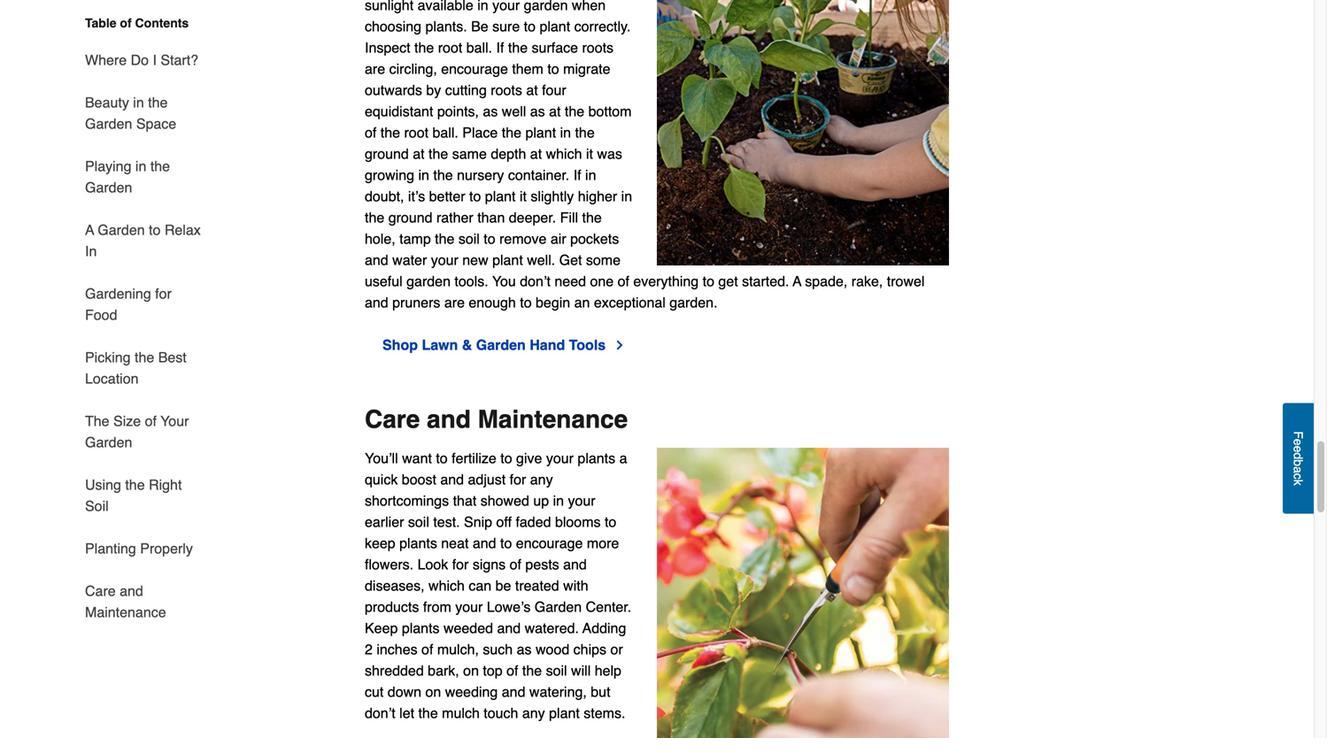Task type: describe. For each thing, give the bounding box(es) containing it.
of up bark,
[[421, 642, 433, 658]]

2 vertical spatial your
[[455, 599, 483, 615]]

2
[[365, 642, 373, 658]]

planting properly
[[85, 541, 193, 557]]

a man using a curved knife to trim plant stems. image
[[657, 448, 949, 738]]

which
[[429, 578, 465, 594]]

1 horizontal spatial care
[[365, 406, 420, 434]]

gardening
[[85, 286, 151, 302]]

off
[[496, 514, 512, 530]]

1 vertical spatial for
[[510, 472, 526, 488]]

maintenance inside care and maintenance link
[[85, 604, 166, 621]]

weeded
[[444, 620, 493, 637]]

keep
[[365, 535, 396, 552]]

relax
[[165, 222, 201, 238]]

in for beauty
[[133, 94, 144, 111]]

of inside the size of your garden
[[145, 413, 157, 429]]

0 vertical spatial maintenance
[[478, 406, 628, 434]]

2 vertical spatial plants
[[402, 620, 440, 637]]

will
[[571, 663, 591, 679]]

food
[[85, 307, 117, 323]]

picking the best location link
[[85, 336, 204, 400]]

to down the off
[[500, 535, 512, 552]]

properly
[[140, 541, 193, 557]]

faded
[[516, 514, 551, 530]]

garden inside you'll want to fertilize to give your plants a quick boost and adjust for any shortcomings that showed up in your earlier soil test. snip off faded blooms to keep plants neat and to encourage more flowers. look for signs of pests and diseases, which can be treated with products from your lowe's garden center. keep plants weeded and watered. adding 2 inches of mulch, such as wood chips or shredded bark, on top of the soil will help cut down on weeding and watering, but don't let the mulch touch any plant stems.
[[535, 599, 582, 615]]

b
[[1291, 460, 1306, 466]]

0 vertical spatial any
[[530, 472, 553, 488]]

of up the be
[[510, 557, 521, 573]]

shop
[[383, 337, 418, 353]]

keep
[[365, 620, 398, 637]]

planting
[[85, 541, 136, 557]]

up
[[533, 493, 549, 509]]

shop lawn & garden hand tools
[[383, 337, 606, 353]]

stems.
[[584, 705, 625, 722]]

0 vertical spatial plants
[[578, 450, 615, 467]]

inches
[[377, 642, 418, 658]]

beauty in the garden space
[[85, 94, 176, 132]]

to left give
[[501, 450, 512, 467]]

you'll want to fertilize to give your plants a quick boost and adjust for any shortcomings that showed up in your earlier soil test. snip off faded blooms to keep plants neat and to encourage more flowers. look for signs of pests and diseases, which can be treated with products from your lowe's garden center. keep plants weeded and watered. adding 2 inches of mulch, such as wood chips or shredded bark, on top of the soil will help cut down on weeding and watering, but don't let the mulch touch any plant stems.
[[365, 450, 631, 722]]

care and maintenance link
[[85, 570, 204, 623]]

your
[[160, 413, 189, 429]]

of right top
[[507, 663, 518, 679]]

lawn
[[422, 337, 458, 353]]

tools
[[569, 337, 606, 353]]

the
[[85, 413, 109, 429]]

encourage
[[516, 535, 583, 552]]

1 vertical spatial any
[[522, 705, 545, 722]]

in for playing
[[135, 158, 146, 174]]

bark,
[[428, 663, 459, 679]]

adding
[[583, 620, 626, 637]]

using the right soil
[[85, 477, 182, 514]]

playing in the garden
[[85, 158, 170, 196]]

chips
[[573, 642, 607, 658]]

center.
[[586, 599, 631, 615]]

where
[[85, 52, 127, 68]]

in inside you'll want to fertilize to give your plants a quick boost and adjust for any shortcomings that showed up in your earlier soil test. snip off faded blooms to keep plants neat and to encourage more flowers. look for signs of pests and diseases, which can be treated with products from your lowe's garden center. keep plants weeded and watered. adding 2 inches of mulch, such as wood chips or shredded bark, on top of the soil will help cut down on weeding and watering, but don't let the mulch touch any plant stems.
[[553, 493, 564, 509]]

or
[[610, 642, 623, 658]]

2 e from the top
[[1291, 446, 1306, 453]]

k
[[1291, 479, 1306, 486]]

from
[[423, 599, 451, 615]]

cut
[[365, 684, 384, 700]]

and up that
[[440, 472, 464, 488]]

and down lowe's
[[497, 620, 521, 637]]

d
[[1291, 453, 1306, 460]]

chevron right image
[[613, 338, 627, 352]]

garden inside beauty in the garden space
[[85, 116, 132, 132]]

touch
[[484, 705, 518, 722]]

mulch
[[442, 705, 480, 722]]

mulch,
[[437, 642, 479, 658]]

the inside picking the best location
[[135, 349, 154, 366]]

but
[[591, 684, 611, 700]]

and up signs
[[473, 535, 496, 552]]

want
[[402, 450, 432, 467]]

table of contents
[[85, 16, 189, 30]]

plant
[[549, 705, 580, 722]]

for inside gardening for food
[[155, 286, 172, 302]]

don't
[[365, 705, 396, 722]]

gardening for food
[[85, 286, 172, 323]]

do
[[131, 52, 149, 68]]

be
[[496, 578, 511, 594]]

where do i start? link
[[85, 39, 198, 81]]

weeding
[[445, 684, 498, 700]]

the right let
[[418, 705, 438, 722]]

lowe's
[[487, 599, 531, 615]]

playing
[[85, 158, 131, 174]]

help
[[595, 663, 622, 679]]

care and maintenance inside care and maintenance link
[[85, 583, 166, 621]]

1 horizontal spatial on
[[463, 663, 479, 679]]

beauty in the garden space link
[[85, 81, 204, 145]]

that
[[453, 493, 477, 509]]



Task type: vqa. For each thing, say whether or not it's contained in the screenshot.
"the" within Picking the Best Location
yes



Task type: locate. For each thing, give the bounding box(es) containing it.
your
[[546, 450, 574, 467], [568, 493, 596, 509], [455, 599, 483, 615]]

shredded
[[365, 663, 424, 679]]

0 horizontal spatial maintenance
[[85, 604, 166, 621]]

1 vertical spatial in
[[135, 158, 146, 174]]

&
[[462, 337, 472, 353]]

2 vertical spatial for
[[452, 557, 469, 573]]

and down planting properly link
[[120, 583, 143, 599]]

0 vertical spatial care
[[365, 406, 420, 434]]

and up fertilize
[[427, 406, 471, 434]]

soil up the 'watering,'
[[546, 663, 567, 679]]

on up weeding
[[463, 663, 479, 679]]

more
[[587, 535, 619, 552]]

for
[[155, 286, 172, 302], [510, 472, 526, 488], [452, 557, 469, 573]]

0 vertical spatial in
[[133, 94, 144, 111]]

0 horizontal spatial care
[[85, 583, 116, 599]]

picking
[[85, 349, 131, 366]]

0 vertical spatial on
[[463, 663, 479, 679]]

the size of your garden
[[85, 413, 189, 451]]

care up you'll
[[365, 406, 420, 434]]

to up more
[[605, 514, 617, 530]]

boost
[[402, 472, 436, 488]]

contents
[[135, 16, 189, 30]]

blooms
[[555, 514, 601, 530]]

garden down "playing"
[[85, 179, 132, 196]]

the down space
[[150, 158, 170, 174]]

e
[[1291, 439, 1306, 446], [1291, 446, 1306, 453]]

2 horizontal spatial for
[[510, 472, 526, 488]]

wood
[[536, 642, 570, 658]]

picking the best location
[[85, 349, 187, 387]]

soil
[[85, 498, 109, 514]]

for down neat
[[452, 557, 469, 573]]

care and maintenance down planting properly link
[[85, 583, 166, 621]]

any up up
[[530, 472, 553, 488]]

e up b on the bottom of page
[[1291, 446, 1306, 453]]

plants up look
[[399, 535, 437, 552]]

in
[[85, 243, 97, 259]]

to left the relax
[[149, 222, 161, 238]]

0 vertical spatial your
[[546, 450, 574, 467]]

and inside "care and maintenance"
[[120, 583, 143, 599]]

1 vertical spatial plants
[[399, 535, 437, 552]]

1 vertical spatial care and maintenance
[[85, 583, 166, 621]]

the inside using the right soil
[[125, 477, 145, 493]]

1 horizontal spatial care and maintenance
[[365, 406, 628, 434]]

a inside 'button'
[[1291, 466, 1306, 473]]

table of contents element
[[71, 14, 204, 623]]

shortcomings
[[365, 493, 449, 509]]

garden down beauty
[[85, 116, 132, 132]]

1 vertical spatial maintenance
[[85, 604, 166, 621]]

gardening for food link
[[85, 273, 204, 336]]

playing in the garden link
[[85, 145, 204, 209]]

care and maintenance up fertilize
[[365, 406, 628, 434]]

the left best
[[135, 349, 154, 366]]

a woman planting bonnie pepper plants in a raised garden bed. image
[[657, 0, 949, 266]]

to right want
[[436, 450, 448, 467]]

a inside you'll want to fertilize to give your plants a quick boost and adjust for any shortcomings that showed up in your earlier soil test. snip off faded blooms to keep plants neat and to encourage more flowers. look for signs of pests and diseases, which can be treated with products from your lowe's garden center. keep plants weeded and watered. adding 2 inches of mulch, such as wood chips or shredded bark, on top of the soil will help cut down on weeding and watering, but don't let the mulch touch any plant stems.
[[619, 450, 627, 467]]

in up space
[[133, 94, 144, 111]]

a garden to relax in link
[[85, 209, 204, 273]]

maintenance
[[478, 406, 628, 434], [85, 604, 166, 621]]

your up the weeded
[[455, 599, 483, 615]]

right
[[149, 477, 182, 493]]

of right the 'table'
[[120, 16, 132, 30]]

treated
[[515, 578, 559, 594]]

the inside beauty in the garden space
[[148, 94, 168, 111]]

f e e d b a c k
[[1291, 431, 1306, 486]]

for down give
[[510, 472, 526, 488]]

your up the blooms
[[568, 493, 596, 509]]

space
[[136, 116, 176, 132]]

top
[[483, 663, 503, 679]]

1 vertical spatial your
[[568, 493, 596, 509]]

e up d
[[1291, 439, 1306, 446]]

fertilize
[[452, 450, 497, 467]]

and up touch
[[502, 684, 525, 700]]

pests
[[525, 557, 559, 573]]

watering,
[[529, 684, 587, 700]]

2 vertical spatial in
[[553, 493, 564, 509]]

the left "right"
[[125, 477, 145, 493]]

garden inside the size of your garden
[[85, 434, 132, 451]]

soil down the shortcomings
[[408, 514, 429, 530]]

planting properly link
[[85, 528, 193, 570]]

in right up
[[553, 493, 564, 509]]

for right the gardening at left top
[[155, 286, 172, 302]]

down
[[388, 684, 421, 700]]

with
[[563, 578, 588, 594]]

0 vertical spatial for
[[155, 286, 172, 302]]

f e e d b a c k button
[[1283, 403, 1314, 514]]

to inside a garden to relax in
[[149, 222, 161, 238]]

earlier
[[365, 514, 404, 530]]

on
[[463, 663, 479, 679], [425, 684, 441, 700]]

1 horizontal spatial a
[[1291, 466, 1306, 473]]

to
[[149, 222, 161, 238], [436, 450, 448, 467], [501, 450, 512, 467], [605, 514, 617, 530], [500, 535, 512, 552]]

diseases,
[[365, 578, 425, 594]]

shop lawn & garden hand tools link
[[383, 335, 627, 356]]

on down bark,
[[425, 684, 441, 700]]

a
[[85, 222, 94, 238]]

a
[[619, 450, 627, 467], [1291, 466, 1306, 473]]

care down planting at the bottom of page
[[85, 583, 116, 599]]

in right "playing"
[[135, 158, 146, 174]]

1 horizontal spatial for
[[452, 557, 469, 573]]

1 horizontal spatial maintenance
[[478, 406, 628, 434]]

maintenance up give
[[478, 406, 628, 434]]

neat
[[441, 535, 469, 552]]

0 horizontal spatial soil
[[408, 514, 429, 530]]

such
[[483, 642, 513, 658]]

you'll
[[365, 450, 398, 467]]

products
[[365, 599, 419, 615]]

0 horizontal spatial for
[[155, 286, 172, 302]]

can
[[469, 578, 492, 594]]

in inside playing in the garden
[[135, 158, 146, 174]]

let
[[399, 705, 414, 722]]

size
[[113, 413, 141, 429]]

1 vertical spatial soil
[[546, 663, 567, 679]]

the down as
[[522, 663, 542, 679]]

0 horizontal spatial care and maintenance
[[85, 583, 166, 621]]

any left plant
[[522, 705, 545, 722]]

f
[[1291, 431, 1306, 439]]

signs
[[473, 557, 506, 573]]

and up with
[[563, 557, 587, 573]]

watered.
[[525, 620, 579, 637]]

garden inside shop lawn & garden hand tools link
[[476, 337, 526, 353]]

maintenance down planting properly link
[[85, 604, 166, 621]]

any
[[530, 472, 553, 488], [522, 705, 545, 722]]

flowers.
[[365, 557, 414, 573]]

the up space
[[148, 94, 168, 111]]

plants up the blooms
[[578, 450, 615, 467]]

garden right the &
[[476, 337, 526, 353]]

garden right a
[[98, 222, 145, 238]]

care
[[365, 406, 420, 434], [85, 583, 116, 599]]

1 vertical spatial care
[[85, 583, 116, 599]]

start?
[[161, 52, 198, 68]]

0 horizontal spatial a
[[619, 450, 627, 467]]

plants down from
[[402, 620, 440, 637]]

0 vertical spatial soil
[[408, 514, 429, 530]]

i
[[153, 52, 157, 68]]

quick
[[365, 472, 398, 488]]

showed
[[481, 493, 529, 509]]

garden up watered.
[[535, 599, 582, 615]]

the size of your garden link
[[85, 400, 204, 464]]

garden inside playing in the garden
[[85, 179, 132, 196]]

1 vertical spatial on
[[425, 684, 441, 700]]

as
[[517, 642, 532, 658]]

using
[[85, 477, 121, 493]]

in
[[133, 94, 144, 111], [135, 158, 146, 174], [553, 493, 564, 509]]

of right size
[[145, 413, 157, 429]]

the inside playing in the garden
[[150, 158, 170, 174]]

location
[[85, 371, 139, 387]]

in inside beauty in the garden space
[[133, 94, 144, 111]]

your right give
[[546, 450, 574, 467]]

1 e from the top
[[1291, 439, 1306, 446]]

table
[[85, 16, 116, 30]]

care inside table of contents element
[[85, 583, 116, 599]]

garden down the
[[85, 434, 132, 451]]

0 vertical spatial care and maintenance
[[365, 406, 628, 434]]

where do i start?
[[85, 52, 198, 68]]

0 horizontal spatial on
[[425, 684, 441, 700]]

1 horizontal spatial soil
[[546, 663, 567, 679]]

garden inside a garden to relax in
[[98, 222, 145, 238]]

hand
[[530, 337, 565, 353]]

a garden to relax in
[[85, 222, 201, 259]]

test.
[[433, 514, 460, 530]]

beauty
[[85, 94, 129, 111]]



